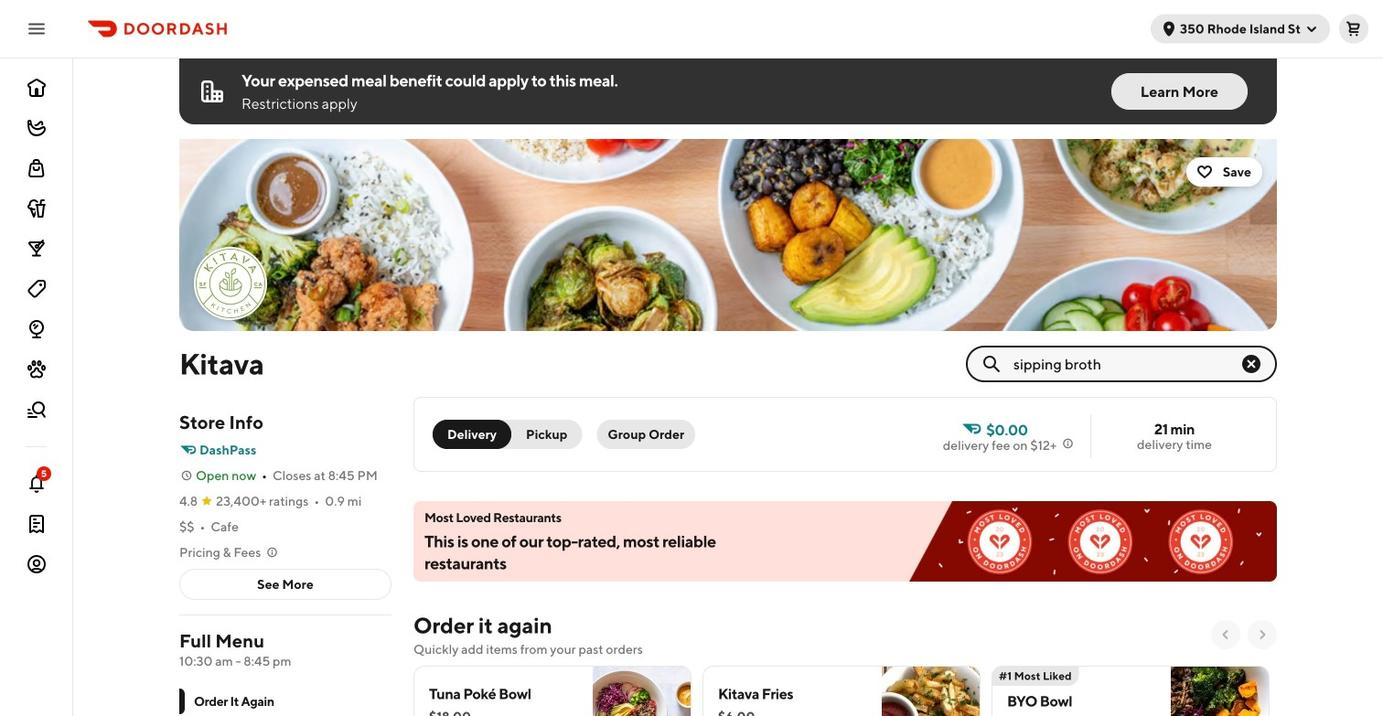 Task type: locate. For each thing, give the bounding box(es) containing it.
previous button of carousel image
[[1219, 628, 1233, 642]]

open menu image
[[26, 18, 48, 40]]

kitava image
[[179, 139, 1277, 331], [196, 249, 265, 318]]

next button of carousel image
[[1255, 628, 1270, 642]]

heading
[[414, 611, 552, 640]]

None radio
[[433, 420, 511, 449], [501, 420, 582, 449], [433, 420, 511, 449], [501, 420, 582, 449]]



Task type: describe. For each thing, give the bounding box(es) containing it.
0 items, open order cart image
[[1347, 22, 1361, 36]]

Item Search search field
[[1014, 354, 1241, 374]]

order methods option group
[[433, 420, 582, 449]]



Task type: vqa. For each thing, say whether or not it's contained in the screenshot.
Sign Up's THE SIGN
no



